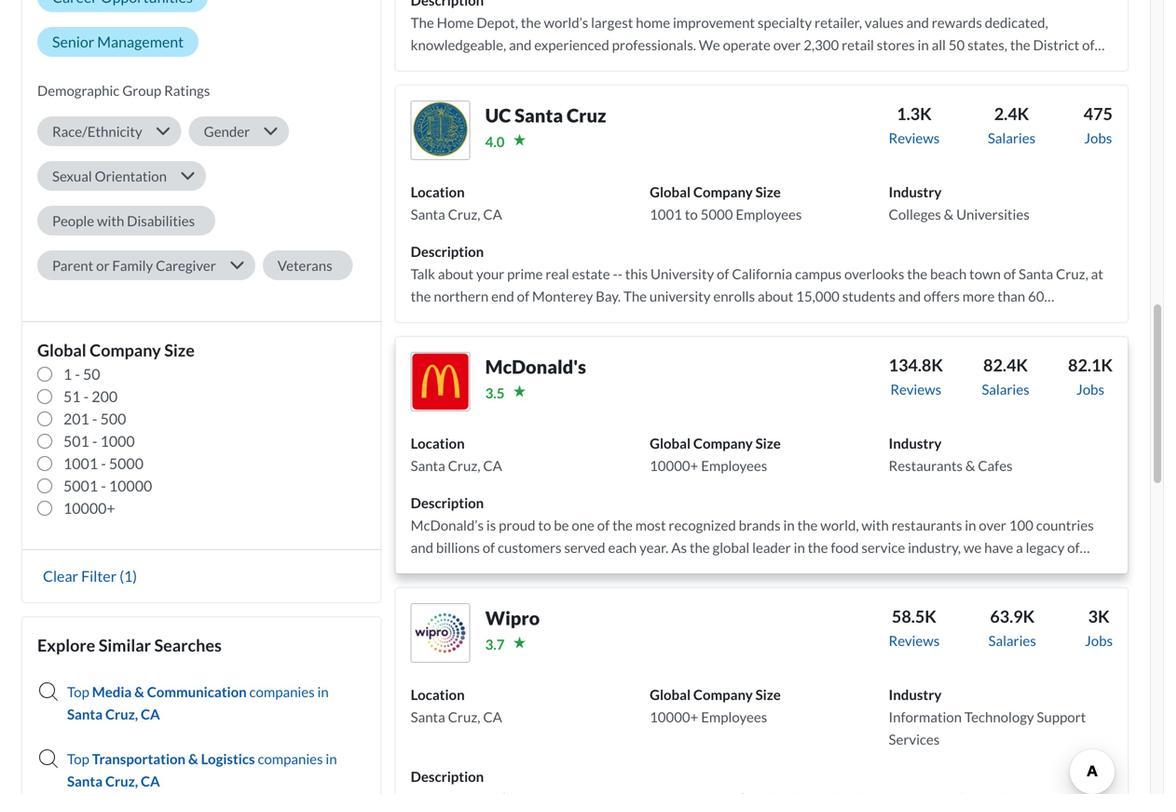 Task type: vqa. For each thing, say whether or not it's contained in the screenshot.


Task type: locate. For each thing, give the bounding box(es) containing it.
1 vertical spatial location santa cruz, ca
[[411, 435, 502, 474]]

1 vertical spatial employees
[[701, 458, 767, 474]]

1 vertical spatial companies
[[258, 751, 323, 768]]

global company size
[[37, 340, 195, 361]]

1 vertical spatial salaries
[[982, 381, 1029, 398]]

0 vertical spatial description
[[411, 243, 484, 260]]

top
[[67, 684, 89, 701], [67, 751, 89, 768]]

& left cafes
[[965, 458, 975, 474]]

0 horizontal spatial 1001
[[63, 455, 98, 473]]

2 vertical spatial salaries
[[988, 633, 1036, 650]]

transportation
[[92, 751, 186, 768]]

salaries for wipro
[[988, 633, 1036, 650]]

universities
[[956, 206, 1030, 223]]

company
[[693, 184, 753, 200], [90, 340, 161, 361], [693, 435, 753, 452], [693, 687, 753, 704]]

top media & communication companies in santa cruz, ca
[[67, 684, 329, 723]]

0 vertical spatial salaries
[[988, 130, 1036, 146]]

0 vertical spatial location santa cruz, ca
[[411, 184, 502, 223]]

- right 501 in the bottom left of the page
[[92, 432, 97, 451]]

salaries down 63.9k
[[988, 633, 1036, 650]]

1 description from the top
[[411, 243, 484, 260]]

3 location from the top
[[411, 687, 465, 704]]

& right the media
[[134, 684, 144, 701]]

reviews down 1.3k
[[889, 130, 940, 146]]

3 description from the top
[[411, 769, 484, 786]]

industry up information
[[889, 687, 942, 704]]

top for top media & communication companies in santa cruz, ca
[[67, 684, 89, 701]]

63.9k salaries
[[988, 607, 1036, 650]]

1 location from the top
[[411, 184, 465, 200]]

reviews down 58.5k
[[889, 633, 940, 650]]

& inside top transportation & logistics companies in santa cruz, ca
[[188, 751, 198, 768]]

race/ethnicity
[[52, 123, 142, 140]]

1 industry from the top
[[889, 184, 942, 200]]

& for media
[[134, 684, 144, 701]]

employees
[[736, 206, 802, 223], [701, 458, 767, 474], [701, 709, 767, 726]]

1 vertical spatial description
[[411, 495, 484, 512]]

size inside global company size 1001 to 5000 employees
[[755, 184, 781, 200]]

santa inside top transportation & logistics companies in santa cruz, ca
[[67, 774, 103, 790]]

1 global company size 10000+ employees from the top
[[650, 435, 781, 474]]

82.1k jobs
[[1068, 355, 1113, 398]]

location for mcdonald's
[[411, 435, 465, 452]]

5001
[[63, 477, 98, 495]]

1 vertical spatial industry
[[889, 435, 942, 452]]

parent or family caregiver
[[52, 257, 216, 274]]

1 horizontal spatial 1001
[[650, 206, 682, 223]]

location for uc santa cruz
[[411, 184, 465, 200]]

0 vertical spatial reviews
[[889, 130, 940, 146]]

1.3k
[[897, 103, 932, 124]]

2 vertical spatial description
[[411, 769, 484, 786]]

salaries down the '2.4k'
[[988, 130, 1036, 146]]

searches
[[154, 636, 222, 656]]

2 vertical spatial reviews
[[889, 633, 940, 650]]

industry up restaurants
[[889, 435, 942, 452]]

& inside industry colleges & universities
[[944, 206, 954, 223]]

location down the wipro image
[[411, 687, 465, 704]]

jobs
[[1084, 130, 1112, 146], [1076, 381, 1104, 398], [1085, 633, 1113, 650]]

santa
[[515, 104, 563, 127], [411, 206, 445, 223], [411, 458, 445, 474], [67, 706, 103, 723], [411, 709, 445, 726], [67, 774, 103, 790]]

ca down the 3.7
[[483, 709, 502, 726]]

cruz,
[[448, 206, 480, 223], [448, 458, 480, 474], [105, 706, 138, 723], [448, 709, 480, 726], [105, 774, 138, 790]]

company for uc santa cruz
[[693, 184, 753, 200]]

& inside industry restaurants & cafes
[[965, 458, 975, 474]]

1 top from the top
[[67, 684, 89, 701]]

cruz, down the wipro image
[[448, 709, 480, 726]]

global company size 10000+ employees for wipro
[[650, 687, 781, 726]]

family
[[112, 257, 153, 274]]

- right 201
[[92, 410, 97, 428]]

2 vertical spatial 10000+
[[650, 709, 698, 726]]

3 location santa cruz, ca from the top
[[411, 687, 502, 726]]

or
[[96, 257, 110, 274]]

ca for wipro
[[483, 709, 502, 726]]

- for 501
[[92, 432, 97, 451]]

in inside top media & communication companies in santa cruz, ca
[[317, 684, 329, 701]]

3.5
[[485, 385, 505, 402]]

1.3k reviews
[[889, 103, 940, 146]]

jobs down 82.1k
[[1076, 381, 1104, 398]]

company inside global company size 1001 to 5000 employees
[[693, 184, 753, 200]]

2 vertical spatial industry
[[889, 687, 942, 704]]

reviews
[[889, 130, 940, 146], [890, 381, 941, 398], [889, 633, 940, 650]]

location santa cruz, ca for wipro
[[411, 687, 502, 726]]

ca down the transportation
[[141, 774, 160, 790]]

cruz, for wipro
[[448, 709, 480, 726]]

industry inside industry information technology support services
[[889, 687, 942, 704]]

200
[[92, 388, 118, 406]]

companies inside top media & communication companies in santa cruz, ca
[[249, 684, 315, 701]]

& left logistics at the bottom left of page
[[188, 751, 198, 768]]

jobs down 3k
[[1085, 633, 1113, 650]]

explore similar searches
[[37, 636, 222, 656]]

location santa cruz, ca for mcdonald's
[[411, 435, 502, 474]]

salaries
[[988, 130, 1036, 146], [982, 381, 1029, 398], [988, 633, 1036, 650]]

location santa cruz, ca
[[411, 184, 502, 223], [411, 435, 502, 474], [411, 687, 502, 726]]

top inside top transportation & logistics companies in santa cruz, ca
[[67, 751, 89, 768]]

3 industry from the top
[[889, 687, 942, 704]]

201
[[63, 410, 89, 428]]

size for mcdonald's
[[755, 435, 781, 452]]

5000 right to
[[701, 206, 733, 223]]

companies inside top transportation & logistics companies in santa cruz, ca
[[258, 751, 323, 768]]

senior management
[[52, 33, 184, 51]]

1 vertical spatial in
[[326, 751, 337, 768]]

2 vertical spatial employees
[[701, 709, 767, 726]]

- right 1
[[75, 365, 80, 384]]

communication
[[147, 684, 247, 701]]

top for top transportation & logistics companies in santa cruz, ca
[[67, 751, 89, 768]]

employees for wipro
[[701, 709, 767, 726]]

ca down 3.5
[[483, 458, 502, 474]]

2 vertical spatial jobs
[[1085, 633, 1113, 650]]

jobs inside 475 jobs
[[1084, 130, 1112, 146]]

& inside top media & communication companies in santa cruz, ca
[[134, 684, 144, 701]]

location
[[411, 184, 465, 200], [411, 435, 465, 452], [411, 687, 465, 704]]

2 location santa cruz, ca from the top
[[411, 435, 502, 474]]

0 vertical spatial industry
[[889, 184, 942, 200]]

5000 up 10000
[[109, 455, 143, 473]]

- right 51
[[84, 388, 89, 406]]

santa down the transportation
[[67, 774, 103, 790]]

& right colleges
[[944, 206, 954, 223]]

in for top media & communication companies in santa cruz, ca
[[317, 684, 329, 701]]

1 location santa cruz, ca from the top
[[411, 184, 502, 223]]

global company size 10000+ employees for mcdonald's
[[650, 435, 781, 474]]

cruz, down uc santa cruz image
[[448, 206, 480, 223]]

reviews for wipro
[[889, 633, 940, 650]]

ca inside top media & communication companies in santa cruz, ca
[[141, 706, 160, 723]]

top left the transportation
[[67, 751, 89, 768]]

top transportation & logistics companies in santa cruz, ca
[[67, 751, 337, 790]]

companies
[[249, 684, 315, 701], [258, 751, 323, 768]]

location santa cruz, ca down 4.0 at the left
[[411, 184, 502, 223]]

- down 1001 - 5000
[[101, 477, 106, 495]]

industry inside industry restaurants & cafes
[[889, 435, 942, 452]]

to
[[685, 206, 698, 223]]

500
[[100, 410, 126, 428]]

reviews down 134.8k
[[890, 381, 941, 398]]

santa inside top media & communication companies in santa cruz, ca
[[67, 706, 103, 723]]

cruz, down mcdonald's image
[[448, 458, 480, 474]]

- for 201
[[92, 410, 97, 428]]

companies right logistics at the bottom left of page
[[258, 751, 323, 768]]

location santa cruz, ca down the 3.7
[[411, 687, 502, 726]]

ca up the transportation
[[141, 706, 160, 723]]

santa down mcdonald's image
[[411, 458, 445, 474]]

size for wipro
[[755, 687, 781, 704]]

companies right 'communication'
[[249, 684, 315, 701]]

10000+ for mcdonald's
[[650, 458, 698, 474]]

1001 inside global company size 1001 to 5000 employees
[[650, 206, 682, 223]]

industry inside industry colleges & universities
[[889, 184, 942, 200]]

ca down 4.0 at the left
[[483, 206, 502, 223]]

gender
[[204, 123, 250, 140]]

top left the media
[[67, 684, 89, 701]]

orientation
[[95, 168, 167, 185]]

82.4k
[[983, 355, 1028, 376]]

1 vertical spatial global company size 10000+ employees
[[650, 687, 781, 726]]

top inside top media & communication companies in santa cruz, ca
[[67, 684, 89, 701]]

industry information technology support services
[[889, 687, 1086, 748]]

ca for mcdonald's
[[483, 458, 502, 474]]

- down 501 - 1000 on the bottom left of page
[[101, 455, 106, 473]]

2 location from the top
[[411, 435, 465, 452]]

global
[[650, 184, 691, 200], [37, 340, 86, 361], [650, 435, 691, 452], [650, 687, 691, 704]]

& for colleges
[[944, 206, 954, 223]]

explore
[[37, 636, 95, 656]]

location down uc santa cruz image
[[411, 184, 465, 200]]

location down mcdonald's image
[[411, 435, 465, 452]]

reviews inside 134.8k reviews
[[890, 381, 941, 398]]

technology
[[964, 709, 1034, 726]]

& for restaurants
[[965, 458, 975, 474]]

2 top from the top
[[67, 751, 89, 768]]

in inside top transportation & logistics companies in santa cruz, ca
[[326, 751, 337, 768]]

cruz, inside top media & communication companies in santa cruz, ca
[[105, 706, 138, 723]]

2 industry from the top
[[889, 435, 942, 452]]

mcdonald's
[[485, 356, 586, 378]]

cruz, for uc santa cruz
[[448, 206, 480, 223]]

0 vertical spatial 1001
[[650, 206, 682, 223]]

2 description from the top
[[411, 495, 484, 512]]

people with disabilities
[[52, 212, 195, 229]]

1 vertical spatial 5000
[[109, 455, 143, 473]]

in
[[317, 684, 329, 701], [326, 751, 337, 768]]

51
[[63, 388, 81, 406]]

0 vertical spatial 5000
[[701, 206, 733, 223]]

demographic
[[37, 82, 120, 99]]

1001 left to
[[650, 206, 682, 223]]

jobs down 475
[[1084, 130, 1112, 146]]

ca
[[483, 206, 502, 223], [483, 458, 502, 474], [141, 706, 160, 723], [483, 709, 502, 726], [141, 774, 160, 790]]

santa down the media
[[67, 706, 103, 723]]

0 vertical spatial jobs
[[1084, 130, 1112, 146]]

wipro image
[[411, 604, 470, 664]]

-
[[75, 365, 80, 384], [84, 388, 89, 406], [92, 410, 97, 428], [92, 432, 97, 451], [101, 455, 106, 473], [101, 477, 106, 495]]

82.4k salaries
[[982, 355, 1029, 398]]

people
[[52, 212, 94, 229]]

0 vertical spatial location
[[411, 184, 465, 200]]

location santa cruz, ca down 3.5
[[411, 435, 502, 474]]

cruz, down the transportation
[[105, 774, 138, 790]]

2 vertical spatial location santa cruz, ca
[[411, 687, 502, 726]]

2 global company size 10000+ employees from the top
[[650, 687, 781, 726]]

1001 - 5000
[[63, 455, 143, 473]]

0 vertical spatial top
[[67, 684, 89, 701]]

jobs inside 82.1k jobs
[[1076, 381, 1104, 398]]

salaries for uc santa cruz
[[988, 130, 1036, 146]]

1 vertical spatial location
[[411, 435, 465, 452]]

cafes
[[978, 458, 1013, 474]]

industry up colleges
[[889, 184, 942, 200]]

senior
[[52, 33, 94, 51]]

cruz, down the media
[[105, 706, 138, 723]]

1001 up 5001
[[63, 455, 98, 473]]

5001 - 10000
[[63, 477, 152, 495]]

global inside global company size 1001 to 5000 employees
[[650, 184, 691, 200]]

201 - 500
[[63, 410, 126, 428]]

5000
[[701, 206, 733, 223], [109, 455, 143, 473]]

0 vertical spatial employees
[[736, 206, 802, 223]]

industry for wipro
[[889, 687, 942, 704]]

1 vertical spatial reviews
[[890, 381, 941, 398]]

santa down uc santa cruz image
[[411, 206, 445, 223]]

1 horizontal spatial 5000
[[701, 206, 733, 223]]

501
[[63, 432, 89, 451]]

1001
[[650, 206, 682, 223], [63, 455, 98, 473]]

salaries down 82.4k
[[982, 381, 1029, 398]]

0 vertical spatial companies
[[249, 684, 315, 701]]

0 vertical spatial 10000+
[[650, 458, 698, 474]]

0 vertical spatial in
[[317, 684, 329, 701]]

1 vertical spatial top
[[67, 751, 89, 768]]

0 vertical spatial global company size 10000+ employees
[[650, 435, 781, 474]]

501 - 1000
[[63, 432, 135, 451]]

employees inside global company size 1001 to 5000 employees
[[736, 206, 802, 223]]

industry
[[889, 184, 942, 200], [889, 435, 942, 452], [889, 687, 942, 704]]

475 jobs
[[1084, 103, 1113, 146]]

size
[[755, 184, 781, 200], [164, 340, 195, 361], [755, 435, 781, 452], [755, 687, 781, 704]]

global company size 1001 to 5000 employees
[[650, 184, 802, 223]]

2 vertical spatial location
[[411, 687, 465, 704]]

1 vertical spatial jobs
[[1076, 381, 1104, 398]]



Task type: describe. For each thing, give the bounding box(es) containing it.
colleges
[[889, 206, 941, 223]]

(1)
[[119, 568, 137, 586]]

58.5k
[[892, 607, 937, 627]]

support
[[1037, 709, 1086, 726]]

& for transportation
[[188, 751, 198, 768]]

description for uc santa cruz
[[411, 243, 484, 260]]

- for 1001
[[101, 455, 106, 473]]

uc santa cruz image
[[411, 101, 470, 160]]

management
[[97, 33, 184, 51]]

description for wipro
[[411, 769, 484, 786]]

filter
[[81, 568, 117, 586]]

sexual orientation
[[52, 168, 167, 185]]

134.8k
[[889, 355, 943, 376]]

salaries for mcdonald's
[[982, 381, 1029, 398]]

description for mcdonald's
[[411, 495, 484, 512]]

with
[[97, 212, 124, 229]]

caregiver
[[156, 257, 216, 274]]

industry colleges & universities
[[889, 184, 1030, 223]]

employees for mcdonald's
[[701, 458, 767, 474]]

uc santa cruz
[[485, 104, 606, 127]]

clear
[[43, 568, 78, 586]]

global for wipro
[[650, 687, 691, 704]]

cruz
[[567, 104, 606, 127]]

senior management button
[[37, 27, 199, 57]]

industry for uc santa cruz
[[889, 184, 942, 200]]

restaurants
[[889, 458, 963, 474]]

veterans
[[278, 257, 332, 274]]

industry restaurants & cafes
[[889, 435, 1013, 474]]

services
[[889, 732, 940, 748]]

companies for logistics
[[258, 751, 323, 768]]

jobs for wipro
[[1085, 633, 1113, 650]]

location santa cruz, ca for uc santa cruz
[[411, 184, 502, 223]]

1 vertical spatial 10000+
[[63, 500, 115, 518]]

global for uc santa cruz
[[650, 184, 691, 200]]

logistics
[[201, 751, 255, 768]]

sexual
[[52, 168, 92, 185]]

media
[[92, 684, 132, 701]]

similar
[[99, 636, 151, 656]]

companies for communication
[[249, 684, 315, 701]]

5000 inside global company size 1001 to 5000 employees
[[701, 206, 733, 223]]

wipro
[[485, 608, 540, 630]]

cruz, for mcdonald's
[[448, 458, 480, 474]]

- for 51
[[84, 388, 89, 406]]

parent
[[52, 257, 93, 274]]

1 - 50
[[63, 365, 100, 384]]

134.8k reviews
[[889, 355, 943, 398]]

63.9k
[[990, 607, 1035, 627]]

1
[[63, 365, 72, 384]]

disabilities
[[127, 212, 195, 229]]

clear filter (1)
[[43, 568, 137, 586]]

santa right uc
[[515, 104, 563, 127]]

santa down the wipro image
[[411, 709, 445, 726]]

10000
[[109, 477, 152, 495]]

50
[[83, 365, 100, 384]]

10000+ for wipro
[[650, 709, 698, 726]]

4.0
[[485, 133, 505, 150]]

82.1k
[[1068, 355, 1113, 376]]

global for mcdonald's
[[650, 435, 691, 452]]

475
[[1084, 103, 1113, 124]]

- for 5001
[[101, 477, 106, 495]]

2.4k salaries
[[988, 103, 1036, 146]]

size for uc santa cruz
[[755, 184, 781, 200]]

in for top transportation & logistics companies in santa cruz, ca
[[326, 751, 337, 768]]

51 - 200
[[63, 388, 118, 406]]

3.7
[[485, 637, 505, 653]]

company for wipro
[[693, 687, 753, 704]]

3k jobs
[[1085, 607, 1113, 650]]

2.4k
[[994, 103, 1029, 124]]

demographic group ratings
[[37, 82, 210, 99]]

58.5k reviews
[[889, 607, 940, 650]]

reviews for uc santa cruz
[[889, 130, 940, 146]]

cruz, inside top transportation & logistics companies in santa cruz, ca
[[105, 774, 138, 790]]

jobs for mcdonald's
[[1076, 381, 1104, 398]]

clear filter (1) button
[[37, 567, 143, 587]]

jobs for uc santa cruz
[[1084, 130, 1112, 146]]

location for wipro
[[411, 687, 465, 704]]

group
[[122, 82, 161, 99]]

3k
[[1088, 607, 1110, 627]]

industry for mcdonald's
[[889, 435, 942, 452]]

ratings
[[164, 82, 210, 99]]

company for mcdonald's
[[693, 435, 753, 452]]

0 horizontal spatial 5000
[[109, 455, 143, 473]]

1 vertical spatial 1001
[[63, 455, 98, 473]]

ca for uc santa cruz
[[483, 206, 502, 223]]

information
[[889, 709, 962, 726]]

mcdonald's image
[[411, 352, 470, 412]]

1000
[[100, 432, 135, 451]]

uc
[[485, 104, 511, 127]]

- for 1
[[75, 365, 80, 384]]

ca inside top transportation & logistics companies in santa cruz, ca
[[141, 774, 160, 790]]

reviews for mcdonald's
[[890, 381, 941, 398]]



